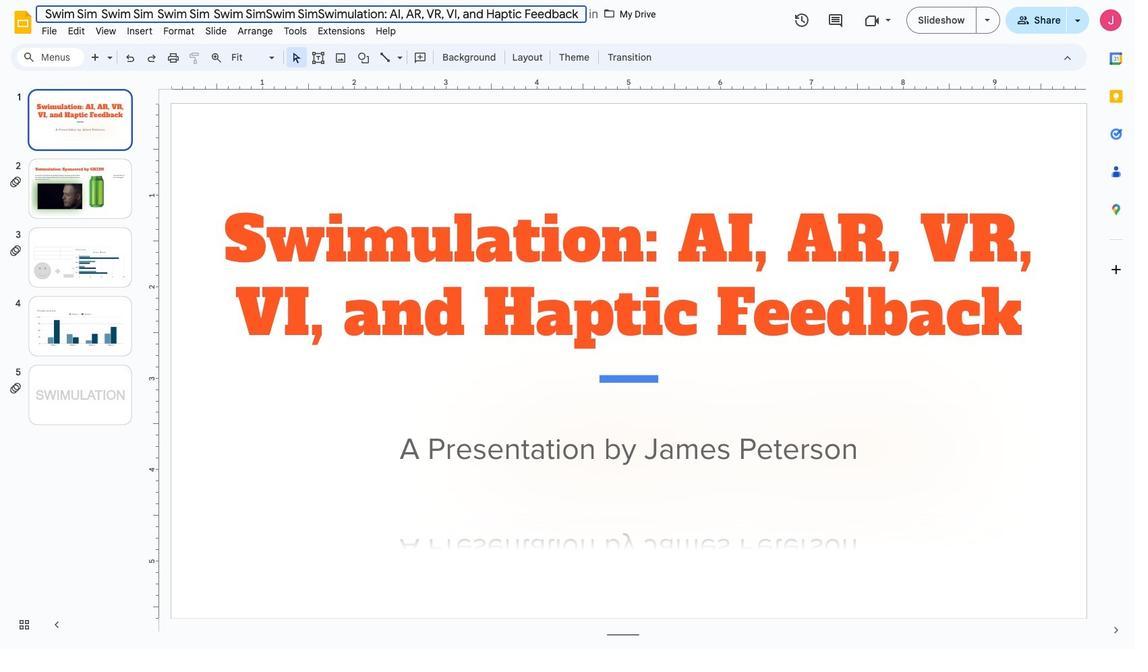 Task type: describe. For each thing, give the bounding box(es) containing it.
material image
[[604, 7, 616, 19]]

3 menu item from the left
[[90, 23, 122, 39]]

Zoom text field
[[229, 48, 267, 67]]

Rename text field
[[36, 5, 587, 23]]

9 menu item from the left
[[313, 23, 371, 39]]

8 menu item from the left
[[279, 23, 313, 39]]

insert image image
[[333, 48, 349, 67]]

last edit was on october 30, 2023 image
[[795, 12, 811, 28]]

7 menu item from the left
[[232, 23, 279, 39]]

new slide (ctrl+m) image
[[89, 51, 103, 65]]

4 menu item from the left
[[122, 23, 158, 39]]

hide the menus (ctrl+shift+f) image
[[1062, 51, 1075, 65]]

10 menu item from the left
[[371, 23, 402, 39]]

menu bar inside menu bar banner
[[36, 18, 402, 40]]

located in my drive google drive folder element
[[586, 5, 659, 22]]

Menus field
[[17, 48, 84, 67]]

quick sharing actions image
[[1076, 20, 1081, 40]]

Zoom field
[[227, 48, 281, 67]]

5 menu item from the left
[[158, 23, 200, 39]]

select line image
[[394, 49, 403, 53]]

tab list inside menu bar banner
[[1098, 40, 1136, 612]]



Task type: locate. For each thing, give the bounding box(es) containing it.
1 menu item from the left
[[36, 23, 63, 39]]

tab list
[[1098, 40, 1136, 612]]

share. shared with 3 people. image
[[1017, 14, 1029, 26]]

text box image
[[312, 51, 325, 65]]

redo (⌘y) image
[[145, 51, 159, 65]]

print (⌘p) image
[[167, 51, 180, 65]]

paint format image
[[188, 51, 202, 65]]

6 menu item from the left
[[200, 23, 232, 39]]

menu bar banner
[[0, 0, 1136, 650]]

shape image
[[356, 48, 371, 67]]

menu item up zoom field
[[232, 23, 279, 39]]

menu item up "menus" field
[[36, 23, 63, 39]]

menu item up zoom icon
[[200, 23, 232, 39]]

menu item up select (esc) icon
[[279, 23, 313, 39]]

zoom image
[[210, 51, 223, 65]]

presentation options image
[[985, 19, 990, 22]]

line image
[[379, 51, 393, 65]]

add comment (⌘+option+m) image
[[414, 51, 427, 65]]

menu item up print (⌘p) image
[[158, 23, 200, 39]]

show all comments image
[[828, 12, 844, 29]]

menu item up "insert image"
[[313, 23, 371, 39]]

navigation
[[0, 76, 148, 650]]

menu item up "new slide with layout" icon
[[90, 23, 122, 39]]

menu item up select line icon
[[371, 23, 402, 39]]

main toolbar
[[84, 47, 659, 67]]

new slide with layout image
[[104, 49, 113, 53]]

undo (⌘z) image
[[123, 51, 137, 65]]

menu item up new slide (ctrl+m) icon
[[63, 23, 90, 39]]

application
[[0, 0, 1136, 650]]

menu item
[[36, 23, 63, 39], [63, 23, 90, 39], [90, 23, 122, 39], [122, 23, 158, 39], [158, 23, 200, 39], [200, 23, 232, 39], [232, 23, 279, 39], [279, 23, 313, 39], [313, 23, 371, 39], [371, 23, 402, 39]]

2 menu item from the left
[[63, 23, 90, 39]]

select (esc) image
[[290, 51, 304, 65]]

menu bar
[[36, 18, 402, 40]]

slides home image
[[11, 10, 35, 34]]

menu item up undo (⌘z) icon
[[122, 23, 158, 39]]



Task type: vqa. For each thing, say whether or not it's contained in the screenshot.
match
no



